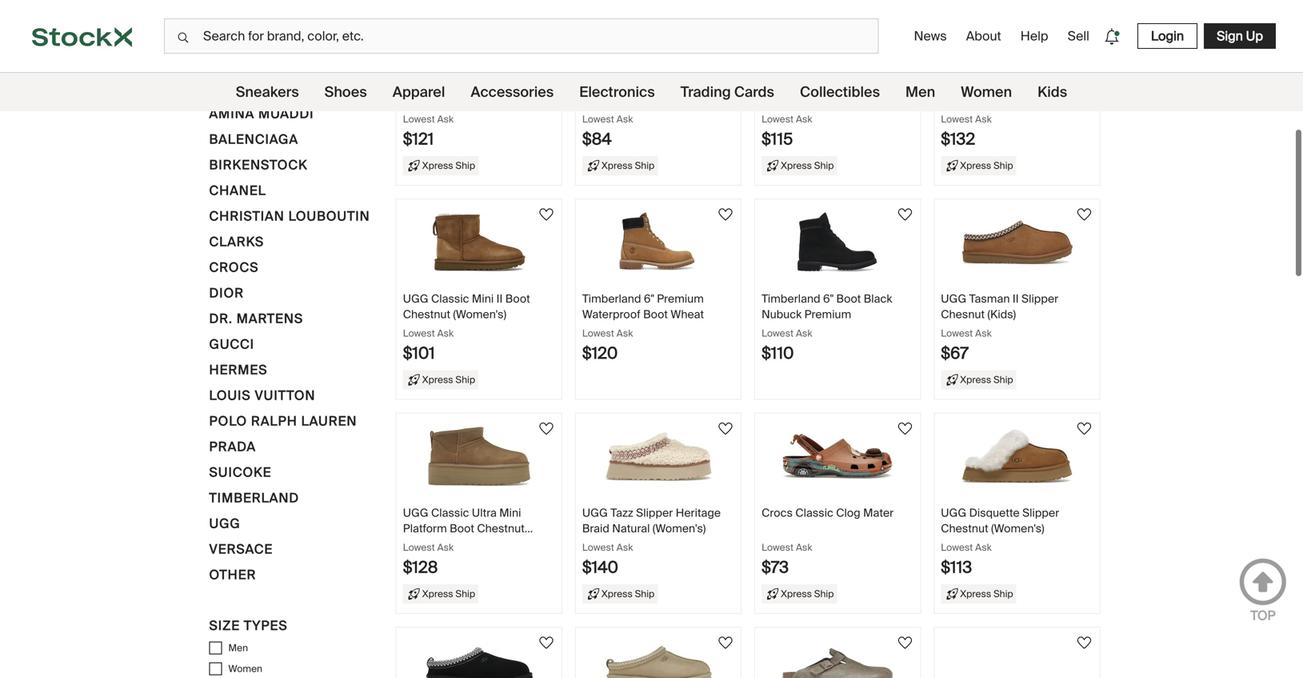 Task type: locate. For each thing, give the bounding box(es) containing it.
xpress down $84 on the left top of page
[[602, 159, 633, 172]]

follow image right timberland 6" boot black nubuck premium image
[[896, 205, 915, 224]]

versace button
[[209, 539, 273, 565]]

ugg tasman ii slipper chesnut (kids) image
[[962, 212, 1074, 272]]

lowest inside lowest ask $121
[[403, 113, 435, 125]]

1 6" from the left
[[644, 291, 655, 306]]

(women's) down disquette
[[992, 521, 1045, 536]]

tazz up natural
[[611, 506, 634, 520]]

sell link
[[1062, 21, 1097, 51]]

lowest inside the timberland 6" premium waterproof boot wheat lowest ask $120
[[583, 327, 615, 339]]

black for ask
[[864, 291, 893, 306]]

ship down 'pre-'
[[229, 52, 249, 65]]

help link
[[1015, 21, 1055, 51]]

accessories link
[[471, 73, 554, 111]]

0 horizontal spatial mini
[[472, 291, 494, 306]]

follow image
[[537, 205, 556, 224], [896, 205, 915, 224], [1075, 205, 1095, 224], [717, 419, 736, 438], [1075, 419, 1095, 438], [717, 633, 736, 652]]

lowest ask $73
[[762, 541, 813, 578]]

lowest up $120
[[583, 327, 615, 339]]

classic inside crocs classic clog lightning mcqueen lowest ask $84
[[617, 77, 655, 92]]

ship for $140
[[635, 587, 655, 600]]

1 horizontal spatial crocs
[[583, 77, 614, 92]]

tazz for lowest
[[611, 506, 634, 520]]

0 horizontal spatial crocs
[[209, 259, 259, 276]]

0 vertical spatial premium
[[657, 291, 704, 306]]

timberland for $120
[[583, 291, 642, 306]]

slipper inside ugg tasman ii slipper chesnut (kids) lowest ask $67
[[1022, 291, 1059, 306]]

ugg
[[403, 77, 429, 92], [762, 77, 788, 92], [942, 77, 967, 92], [403, 291, 429, 306], [942, 291, 967, 306], [403, 506, 429, 520], [583, 506, 608, 520], [942, 506, 967, 520], [209, 515, 241, 532]]

ship down ugg tasman ii slipper chesnut (kids) lowest ask $67
[[994, 373, 1014, 386]]

chestnut inside ugg classic ultra mini platform boot chestnut (women's)
[[477, 521, 525, 536]]

chestnut inside ugg classic mini ii boot chestnut (women's) lowest ask $101
[[403, 307, 451, 322]]

0 horizontal spatial men
[[229, 642, 248, 654]]

0 horizontal spatial clog
[[657, 77, 682, 92]]

ugg classic mini ii boot chestnut (women's) lowest ask $101
[[403, 291, 530, 363]]

slipper inside "ugg tazz slipper heritage braid natural (women's) lowest ask $140"
[[637, 506, 673, 520]]

xpress down the $121
[[422, 159, 454, 172]]

ugg for $101
[[403, 291, 429, 306]]

0 vertical spatial clog
[[657, 77, 682, 92]]

other
[[209, 566, 256, 583]]

slipper down ugg tasman ii slipper chesnut (kids) image
[[1022, 291, 1059, 306]]

slipper for $115
[[834, 77, 871, 92]]

1 vertical spatial mini
[[500, 506, 522, 520]]

ship down crocs classic clog lightning mcqueen lowest ask $84
[[635, 159, 655, 172]]

vuitton
[[255, 387, 316, 404]]

boot down timberland 6" boot black nubuck premium image
[[837, 291, 862, 306]]

xpress ship down $84 on the left top of page
[[602, 159, 655, 172]]

ask inside ugg tasman slipper black (women's) lowest ask $115
[[796, 113, 813, 125]]

6" down timberland 6" boot black nubuck premium image
[[824, 291, 834, 306]]

2 ii from the left
[[1013, 291, 1020, 306]]

women up $132
[[962, 83, 1013, 101]]

2 horizontal spatial crocs
[[762, 506, 793, 520]]

upgraded
[[229, 65, 272, 78]]

tasman inside ugg tasman ii slipper chesnut (kids) lowest ask $67
[[970, 291, 1011, 306]]

chestnut down sell
[[1035, 77, 1083, 92]]

xpress ship for $73
[[781, 587, 834, 600]]

lowest inside ugg tazz slipper chestnut (women's) lowest ask $132
[[942, 113, 974, 125]]

follow image right ugg classic mini ii boot chestnut (women's) image
[[537, 205, 556, 224]]

trading
[[681, 83, 731, 101]]

slipper down the ugg tasman slipper black (women's) image
[[834, 77, 871, 92]]

0 horizontal spatial tazz
[[611, 506, 634, 520]]

timberland inside the timberland 6" premium waterproof boot wheat lowest ask $120
[[583, 291, 642, 306]]

xpress for $67
[[961, 373, 992, 386]]

timberland
[[583, 291, 642, 306], [762, 291, 821, 306], [209, 490, 299, 506]]

0 horizontal spatial women
[[229, 662, 263, 675]]

$67
[[942, 343, 969, 363]]

xpress down '$128'
[[422, 587, 454, 600]]

slipper up natural
[[637, 506, 673, 520]]

chestnut inside ugg tazz slipper chestnut (women's) lowest ask $132
[[1035, 77, 1083, 92]]

ask inside lowest ask $121
[[438, 113, 454, 125]]

stockx logo link
[[0, 0, 164, 72]]

lowest inside timberland 6" boot black nubuck premium lowest ask $110
[[762, 327, 794, 339]]

amina muaddi
[[209, 105, 314, 122]]

2 vertical spatial crocs
[[762, 506, 793, 520]]

0 vertical spatial mini
[[472, 291, 494, 306]]

ship down ugg classic mini ii boot chestnut (women's) lowest ask $101
[[456, 373, 476, 386]]

1 horizontal spatial 6"
[[824, 291, 834, 306]]

ship down ugg tazz slipper chestnut (women's) lowest ask $132 on the right
[[994, 159, 1014, 172]]

0 vertical spatial crocs
[[583, 77, 614, 92]]

(women's) inside ugg classic ultra mini platform boot chestnut (women's)
[[403, 536, 456, 551]]

ship down "ugg tazz slipper heritage braid natural (women's) lowest ask $140"
[[635, 587, 655, 600]]

ugg up versace
[[209, 515, 241, 532]]

xpress for $140
[[602, 587, 633, 600]]

slipper inside the 'ugg disquette slipper chestnut (women's) lowest ask $113'
[[1023, 506, 1060, 520]]

mcqueen
[[583, 93, 634, 107]]

premium up "wheat"
[[657, 291, 704, 306]]

xpress ship up verified
[[229, 20, 291, 35]]

lowest up $84 on the left top of page
[[583, 113, 615, 125]]

ask inside the 'ugg disquette slipper chestnut (women's) lowest ask $113'
[[976, 541, 992, 554]]

lowest down platform
[[403, 541, 435, 554]]

trading cards
[[681, 83, 775, 101]]

ii down ugg classic mini ii boot chestnut (women's) image
[[497, 291, 503, 306]]

classic up platform
[[431, 506, 470, 520]]

2 6" from the left
[[824, 291, 834, 306]]

lowest inside ugg classic mini ii boot chestnut (women's) lowest ask $101
[[403, 327, 435, 339]]

women inside product category switcher element
[[962, 83, 1013, 101]]

ugg left disquette
[[942, 506, 967, 520]]

slipper inside ugg tazz slipper chestnut (women's) lowest ask $132
[[995, 77, 1032, 92]]

1 horizontal spatial ii
[[1013, 291, 1020, 306]]

tazz inside "ugg tazz slipper heritage braid natural (women's) lowest ask $140"
[[611, 506, 634, 520]]

1 vertical spatial men
[[229, 642, 248, 654]]

1 vertical spatial tazz
[[611, 506, 634, 520]]

xpress for $73
[[781, 587, 812, 600]]

follow image
[[717, 205, 736, 224], [537, 419, 556, 438], [896, 419, 915, 438], [537, 633, 556, 652], [896, 633, 915, 652], [1075, 633, 1095, 652]]

you
[[297, 52, 313, 65]]

xpress down $73
[[781, 587, 812, 600]]

0 vertical spatial tazz
[[970, 77, 993, 92]]

ask inside "ugg tazz slipper heritage braid natural (women's) lowest ask $140"
[[617, 541, 633, 554]]

$120
[[583, 343, 618, 363]]

slipper inside ugg tasman slipper black (women's) lowest ask $115
[[834, 77, 871, 92]]

crocs classic clog lightning mcqueen lowest ask $84
[[583, 77, 733, 149]]

chanel
[[209, 182, 266, 199]]

with
[[315, 52, 333, 65]]

ugg inside ugg classic mini ii boot chestnut (women's) lowest ask $101
[[403, 291, 429, 306]]

ugg up the $101
[[403, 291, 429, 306]]

lowest ask $128
[[403, 541, 454, 578]]

ask inside the timberland 6" premium waterproof boot wheat lowest ask $120
[[617, 327, 633, 339]]

1 vertical spatial women
[[229, 662, 263, 675]]

2 horizontal spatial tasman
[[970, 291, 1011, 306]]

black down timberland 6" boot black nubuck premium image
[[864, 291, 893, 306]]

ii up (kids)
[[1013, 291, 1020, 306]]

birkenstock button
[[209, 155, 308, 181]]

xpress ship down $113
[[961, 587, 1014, 600]]

classic up mcqueen
[[617, 77, 655, 92]]

tazz down about link
[[970, 77, 993, 92]]

ask inside timberland 6" boot black nubuck premium lowest ask $110
[[796, 327, 813, 339]]

0 horizontal spatial tasman
[[431, 77, 472, 92]]

xpress ship for $84
[[602, 159, 655, 172]]

louis vuitton button
[[209, 386, 316, 411]]

ugg up lowest ask $121
[[403, 77, 429, 92]]

crocs inside crocs classic clog lightning mcqueen lowest ask $84
[[583, 77, 614, 92]]

ship for $128
[[456, 587, 476, 600]]

xpress ship down the $101
[[422, 373, 476, 386]]

crocs for crocs classic clog lightning mcqueen lowest ask $84
[[583, 77, 614, 92]]

clog left mater
[[837, 506, 861, 520]]

(women's) down heritage at the right bottom
[[653, 521, 706, 536]]

mini inside ugg classic ultra mini platform boot chestnut (women's)
[[500, 506, 522, 520]]

xpress down $113
[[961, 587, 992, 600]]

ugg tasman slipper black (women's) image
[[782, 0, 894, 58]]

1 ii from the left
[[497, 291, 503, 306]]

birkenstock boston soft footbed suede taupe image
[[782, 640, 894, 678]]

(women's) down ugg classic mini ii boot chestnut (women's) image
[[453, 307, 507, 322]]

slipper for $113
[[1023, 506, 1060, 520]]

(women's) inside ugg classic mini ii boot chestnut (women's) lowest ask $101
[[453, 307, 507, 322]]

timberland down suicoke "button"
[[209, 490, 299, 506]]

ugg inside ugg tazz slipper chestnut (women's) lowest ask $132
[[942, 77, 967, 92]]

0 horizontal spatial ii
[[497, 291, 503, 306]]

clog inside crocs classic clog lightning mcqueen lowest ask $84
[[657, 77, 682, 92]]

(women's) inside ugg tasman slipper black (women's) lowest ask $115
[[762, 93, 815, 107]]

$115
[[762, 129, 794, 149]]

cards
[[735, 83, 775, 101]]

1 horizontal spatial premium
[[805, 307, 852, 322]]

follow image right the ugg tazz slipper heritage braid natural (women's) "image"
[[717, 419, 736, 438]]

classic inside ugg classic mini ii boot chestnut (women's) lowest ask $101
[[431, 291, 470, 306]]

boot down ultra
[[450, 521, 475, 536]]

follow image for $67
[[1075, 205, 1095, 224]]

lowest inside lowest ask $128
[[403, 541, 435, 554]]

kids link
[[1038, 73, 1068, 111]]

sneakers
[[236, 83, 299, 101]]

ugg tasman ii slipper chesnut (kids) lowest ask $67
[[942, 291, 1059, 363]]

0 horizontal spatial premium
[[657, 291, 704, 306]]

lowest up the $101
[[403, 327, 435, 339]]

timberland up nubuck
[[762, 291, 821, 306]]

ugg up braid
[[583, 506, 608, 520]]

lowest down nubuck
[[762, 327, 794, 339]]

1 horizontal spatial men
[[906, 83, 936, 101]]

tasman right cards
[[790, 77, 831, 92]]

tasman inside ugg tasman slipper black (women's) lowest ask $115
[[790, 77, 831, 92]]

boot inside the timberland 6" premium waterproof boot wheat lowest ask $120
[[644, 307, 668, 322]]

classic up lowest ask $73
[[796, 506, 834, 520]]

lowest inside ugg tasman ii slipper chesnut (kids) lowest ask $67
[[942, 327, 974, 339]]

Search... search field
[[164, 18, 879, 54]]

clog left lightning
[[657, 77, 682, 92]]

ugg for $140
[[583, 506, 608, 520]]

xpress ship for $132
[[961, 159, 1014, 172]]

ship
[[267, 20, 291, 35], [229, 52, 249, 65], [456, 159, 476, 172], [635, 159, 655, 172], [815, 159, 834, 172], [994, 159, 1014, 172], [456, 373, 476, 386], [994, 373, 1014, 386], [456, 587, 476, 600], [635, 587, 655, 600], [815, 587, 834, 600], [994, 587, 1014, 600]]

clog
[[657, 77, 682, 92], [837, 506, 861, 520]]

xpress ship down $67
[[961, 373, 1014, 386]]

chestnut
[[1035, 77, 1083, 92], [403, 307, 451, 322], [477, 521, 525, 536], [942, 521, 989, 536]]

1 vertical spatial crocs
[[209, 259, 259, 276]]

tasman
[[431, 77, 472, 92], [790, 77, 831, 92], [970, 291, 1011, 306]]

women down the size types
[[229, 662, 263, 675]]

lowest up $73
[[762, 541, 794, 554]]

(women's) inside ugg tazz slipper chestnut (women's) lowest ask $132
[[942, 93, 995, 107]]

lowest down braid
[[583, 541, 615, 554]]

(women's) inside the 'ugg disquette slipper chestnut (women's) lowest ask $113'
[[992, 521, 1045, 536]]

clog for mater
[[837, 506, 861, 520]]

ship down the 'ugg disquette slipper chestnut (women's) lowest ask $113' on the bottom right
[[994, 587, 1014, 600]]

classic up the $101
[[431, 291, 470, 306]]

0 horizontal spatial 6"
[[644, 291, 655, 306]]

ugg for $115
[[762, 77, 788, 92]]

ask inside crocs classic clog lightning mcqueen lowest ask $84
[[617, 113, 633, 125]]

sign up button
[[1205, 23, 1277, 49]]

1 horizontal spatial tasman
[[790, 77, 831, 92]]

ugg tasman slipper black image
[[423, 0, 535, 58]]

shoes
[[325, 83, 367, 101]]

pre-verified items. ship directly to you with upgraded 3-day delivery.
[[229, 39, 338, 78]]

notification unread icon image
[[1101, 25, 1124, 48]]

6"
[[644, 291, 655, 306], [824, 291, 834, 306]]

chestnut up the $101
[[403, 307, 451, 322]]

classic inside ugg classic ultra mini platform boot chestnut (women's)
[[431, 506, 470, 520]]

ship inside pre-verified items. ship directly to you with upgraded 3-day delivery.
[[229, 52, 249, 65]]

slipper down search... "search field"
[[475, 77, 512, 92]]

follow image right ugg disquette slipper chestnut (women's) "image"
[[1075, 419, 1095, 438]]

crocs classic clog mater image
[[782, 426, 894, 486]]

directly
[[251, 52, 284, 65]]

ship up ugg classic mini ii boot chestnut (women's) image
[[456, 159, 476, 172]]

ugg up $115
[[762, 77, 788, 92]]

(women's) down platform
[[403, 536, 456, 551]]

ugg inside ugg tasman slipper black (women's) lowest ask $115
[[762, 77, 788, 92]]

xpress for $115
[[781, 159, 812, 172]]

suicoke button
[[209, 462, 272, 488]]

ugg inside ugg tasman ii slipper chesnut (kids) lowest ask $67
[[942, 291, 967, 306]]

xpress ship for $101
[[422, 373, 476, 386]]

xpress down $67
[[961, 373, 992, 386]]

ship up birkenstock boston soft footbed suede taupe image
[[815, 587, 834, 600]]

prada
[[209, 438, 256, 455]]

xpress down $115
[[781, 159, 812, 172]]

collectibles link
[[800, 73, 881, 111]]

ship for $115
[[815, 159, 834, 172]]

women link
[[962, 73, 1013, 111]]

premium
[[657, 291, 704, 306], [805, 307, 852, 322]]

ask inside ugg tazz slipper chestnut (women's) lowest ask $132
[[976, 113, 992, 125]]

premium inside timberland 6" boot black nubuck premium lowest ask $110
[[805, 307, 852, 322]]

men down news
[[906, 83, 936, 101]]

slipper left kids
[[995, 77, 1032, 92]]

chestnut down ultra
[[477, 521, 525, 536]]

types
[[244, 617, 288, 634]]

lowest up $132
[[942, 113, 974, 125]]

tazz for $132
[[970, 77, 993, 92]]

boot inside ugg classic mini ii boot chestnut (women's) lowest ask $101
[[506, 291, 530, 306]]

1 horizontal spatial women
[[962, 83, 1013, 101]]

mini down ugg classic mini ii boot chestnut (women's) image
[[472, 291, 494, 306]]

1 horizontal spatial clog
[[837, 506, 861, 520]]

xpress down $132
[[961, 159, 992, 172]]

ugg for $132
[[942, 77, 967, 92]]

1 vertical spatial premium
[[805, 307, 852, 322]]

tasman for $115
[[790, 77, 831, 92]]

timberland up waterproof in the top left of the page
[[583, 291, 642, 306]]

men
[[906, 83, 936, 101], [229, 642, 248, 654]]

slipper right disquette
[[1023, 506, 1060, 520]]

ask inside lowest ask $128
[[438, 541, 454, 554]]

premium right nubuck
[[805, 307, 852, 322]]

ugg inside the 'ugg disquette slipper chestnut (women's) lowest ask $113'
[[942, 506, 967, 520]]

ugg inside "ugg tazz slipper heritage braid natural (women's) lowest ask $140"
[[583, 506, 608, 520]]

polo ralph lauren button
[[209, 411, 357, 437]]

crocs classic clog lightning mcqueen image
[[603, 0, 715, 58]]

mini
[[472, 291, 494, 306], [500, 506, 522, 520]]

crocs button
[[209, 257, 259, 283]]

6" down timberland 6" premium waterproof boot wheat image
[[644, 291, 655, 306]]

black inside timberland 6" boot black nubuck premium lowest ask $110
[[864, 291, 893, 306]]

xpress ship for $140
[[602, 587, 655, 600]]

stockx logo image
[[32, 27, 132, 47]]

classic
[[617, 77, 655, 92], [431, 291, 470, 306], [431, 506, 470, 520], [796, 506, 834, 520]]

timberland inside timberland 6" boot black nubuck premium lowest ask $110
[[762, 291, 821, 306]]

lowest inside ugg tasman slipper black (women's) lowest ask $115
[[762, 113, 794, 125]]

shoes link
[[325, 73, 367, 111]]

1 vertical spatial clog
[[837, 506, 861, 520]]

ship down ugg tasman slipper black (women's) lowest ask $115 on the top right of the page
[[815, 159, 834, 172]]

xpress ship down '$128'
[[422, 587, 476, 600]]

ask
[[438, 113, 454, 125], [617, 113, 633, 125], [796, 113, 813, 125], [976, 113, 992, 125], [438, 327, 454, 339], [617, 327, 633, 339], [796, 327, 813, 339], [976, 327, 992, 339], [438, 541, 454, 554], [617, 541, 633, 554], [796, 541, 813, 554], [976, 541, 992, 554]]

chestnut down disquette
[[942, 521, 989, 536]]

0 vertical spatial men
[[906, 83, 936, 101]]

dr. martens button
[[209, 309, 304, 334]]

follow image right ugg tasman ii slipper chesnut (kids) image
[[1075, 205, 1095, 224]]

items.
[[283, 39, 310, 51]]

lowest up $113
[[942, 541, 974, 554]]

6" inside timberland 6" boot black nubuck premium lowest ask $110
[[824, 291, 834, 306]]

women
[[962, 83, 1013, 101], [229, 662, 263, 675]]

tazz
[[970, 77, 993, 92], [611, 506, 634, 520]]

lowest up the $121
[[403, 113, 435, 125]]

tasman up (kids)
[[970, 291, 1011, 306]]

ship for $67
[[994, 373, 1014, 386]]

xpress down the $101
[[422, 373, 454, 386]]

1 horizontal spatial timberland
[[583, 291, 642, 306]]

(women's) up $115
[[762, 93, 815, 107]]

sneakers link
[[236, 73, 299, 111]]

amina muaddi button
[[209, 104, 314, 129]]

crocs up lowest ask $73
[[762, 506, 793, 520]]

dr. martens
[[209, 310, 304, 327]]

premium inside the timberland 6" premium waterproof boot wheat lowest ask $120
[[657, 291, 704, 306]]

2 horizontal spatial timberland
[[762, 291, 821, 306]]

nubuck
[[762, 307, 802, 322]]

(women's) up $132
[[942, 93, 995, 107]]

black inside ugg tasman slipper black (women's) lowest ask $115
[[873, 77, 902, 92]]

tazz inside ugg tazz slipper chestnut (women's) lowest ask $132
[[970, 77, 993, 92]]

6" inside the timberland 6" premium waterproof boot wheat lowest ask $120
[[644, 291, 655, 306]]

slipper for lowest
[[637, 506, 673, 520]]

ship down ugg classic ultra mini platform boot chestnut (women's)
[[456, 587, 476, 600]]

verified
[[248, 39, 281, 51]]

natural
[[613, 521, 650, 536]]

crocs up mcqueen
[[583, 77, 614, 92]]

wheat
[[671, 307, 705, 322]]

xpress ship for $128
[[422, 587, 476, 600]]

1 horizontal spatial tazz
[[970, 77, 993, 92]]

lowest inside lowest ask $73
[[762, 541, 794, 554]]

ugg tazz slipper black (women's) image
[[423, 640, 535, 678]]

0 vertical spatial women
[[962, 83, 1013, 101]]

xpress ship down lowest ask $121
[[422, 159, 476, 172]]

lowest inside "ugg tazz slipper heritage braid natural (women's) lowest ask $140"
[[583, 541, 615, 554]]

$73
[[762, 557, 789, 578]]

1 horizontal spatial mini
[[500, 506, 522, 520]]

mini right ultra
[[500, 506, 522, 520]]

ugg up chesnut at top right
[[942, 291, 967, 306]]

timberland 6" premium waterproof boot wheat image
[[603, 212, 715, 272]]

xpress down the $140
[[602, 587, 633, 600]]

xpress ship down $115
[[781, 159, 834, 172]]

crocs
[[583, 77, 614, 92], [209, 259, 259, 276], [762, 506, 793, 520]]

lowest ask $121
[[403, 113, 454, 149]]

boot inside timberland 6" boot black nubuck premium lowest ask $110
[[837, 291, 862, 306]]



Task type: describe. For each thing, give the bounding box(es) containing it.
clarks button
[[209, 232, 264, 257]]

ugg tazz slipper heritage braid natural (women's) lowest ask $140
[[583, 506, 721, 578]]

(kids)
[[988, 307, 1017, 322]]

xpress for $84
[[602, 159, 633, 172]]

news
[[915, 28, 948, 44]]

follow image for $110
[[896, 205, 915, 224]]

other button
[[209, 565, 256, 590]]

6" for $110
[[824, 291, 834, 306]]

ugg disquette slipper chestnut (women's) image
[[962, 426, 1074, 486]]

boot inside ugg classic ultra mini platform boot chestnut (women's)
[[450, 521, 475, 536]]

lowest inside crocs classic clog lightning mcqueen lowest ask $84
[[583, 113, 615, 125]]

balenciaga button
[[209, 129, 299, 155]]

timberland button
[[209, 488, 299, 514]]

ugg button
[[209, 514, 241, 539]]

ugg tazz slipper heritage braid natural (women's) image
[[603, 426, 715, 486]]

ask inside ugg tasman ii slipper chesnut (kids) lowest ask $67
[[976, 327, 992, 339]]

balenciaga
[[209, 131, 299, 148]]

back to top image
[[1240, 558, 1288, 606]]

follow image right ugg tazz slipper mustard seed (women's) image
[[717, 633, 736, 652]]

polo
[[209, 413, 247, 430]]

platform
[[403, 521, 447, 536]]

ship up verified
[[267, 20, 291, 35]]

tasman for $67
[[970, 291, 1011, 306]]

chestnut inside the 'ugg disquette slipper chestnut (women's) lowest ask $113'
[[942, 521, 989, 536]]

suicoke
[[209, 464, 272, 481]]

chanel button
[[209, 181, 266, 206]]

timberland 6" premium waterproof boot wheat lowest ask $120
[[583, 291, 705, 363]]

gucci button
[[209, 334, 255, 360]]

xpress ship for $115
[[781, 159, 834, 172]]

louis
[[209, 387, 251, 404]]

ask inside ugg classic mini ii boot chestnut (women's) lowest ask $101
[[438, 327, 454, 339]]

day
[[284, 65, 300, 78]]

black down search... "search field"
[[515, 77, 543, 92]]

ugg tasman slipper black (women's) lowest ask $115
[[762, 77, 902, 149]]

top
[[1251, 607, 1276, 624]]

$113
[[942, 557, 973, 578]]

ugg classic ultra mini platform boot chestnut (women's) image
[[423, 426, 535, 486]]

classic for lowest
[[431, 291, 470, 306]]

xpress ship for $121
[[422, 159, 476, 172]]

hermes button
[[209, 360, 268, 386]]

sign up
[[1218, 28, 1264, 44]]

classic for (women's)
[[431, 506, 470, 520]]

3-
[[274, 65, 284, 78]]

ugg for $113
[[942, 506, 967, 520]]

crocs for crocs
[[209, 259, 259, 276]]

christian
[[209, 208, 285, 225]]

ship for $132
[[994, 159, 1014, 172]]

to
[[286, 52, 295, 65]]

ultra
[[472, 506, 497, 520]]

xpress ship for $113
[[961, 587, 1014, 600]]

dr.
[[209, 310, 233, 327]]

xpress for $128
[[422, 587, 454, 600]]

ship for $73
[[815, 587, 834, 600]]

disquette
[[970, 506, 1020, 520]]

slipper for $132
[[995, 77, 1032, 92]]

black for $115
[[873, 77, 902, 92]]

$84
[[583, 129, 612, 149]]

about
[[967, 28, 1002, 44]]

ask inside lowest ask $73
[[796, 541, 813, 554]]

muaddi
[[259, 105, 314, 122]]

(women's) inside "ugg tazz slipper heritage braid natural (women's) lowest ask $140"
[[653, 521, 706, 536]]

men inside product category switcher element
[[906, 83, 936, 101]]

mater
[[864, 506, 894, 520]]

follow image for $101
[[537, 205, 556, 224]]

martens
[[237, 310, 304, 327]]

xpress for $121
[[422, 159, 454, 172]]

$128
[[403, 557, 438, 578]]

ship for $84
[[635, 159, 655, 172]]

ii inside ugg tasman ii slipper chesnut (kids) lowest ask $67
[[1013, 291, 1020, 306]]

help
[[1021, 28, 1049, 44]]

product category switcher element
[[0, 73, 1304, 111]]

ugg tazz slipper chestnut (women's) lowest ask $132
[[942, 77, 1083, 149]]

apparel link
[[393, 73, 445, 111]]

ship for $121
[[456, 159, 476, 172]]

0 horizontal spatial timberland
[[209, 490, 299, 506]]

xpress for $101
[[422, 373, 454, 386]]

$101
[[403, 343, 435, 363]]

login button
[[1138, 23, 1198, 49]]

sell
[[1068, 28, 1090, 44]]

$110
[[762, 343, 794, 363]]

lauren
[[301, 413, 357, 430]]

xpress for $113
[[961, 587, 992, 600]]

$140
[[583, 557, 619, 578]]

chesnut
[[942, 307, 985, 322]]

electronics link
[[580, 73, 655, 111]]

ugg inside ugg classic ultra mini platform boot chestnut (women's)
[[403, 506, 429, 520]]

ugg disquette slipper chestnut (women's) lowest ask $113
[[942, 506, 1060, 578]]

heritage
[[676, 506, 721, 520]]

ugg tazz slipper mustard seed (women's) image
[[603, 640, 715, 678]]

waterproof
[[583, 307, 641, 322]]

size
[[209, 617, 240, 634]]

xpress up 'pre-'
[[229, 20, 265, 35]]

clog for lightning
[[657, 77, 682, 92]]

braid
[[583, 521, 610, 536]]

birkenstock
[[209, 157, 308, 173]]

ii inside ugg classic mini ii boot chestnut (women's) lowest ask $101
[[497, 291, 503, 306]]

louboutin
[[289, 208, 370, 225]]

timberland for $110
[[762, 291, 821, 306]]

$132
[[942, 129, 976, 149]]

follow image for $140
[[717, 419, 736, 438]]

news link
[[908, 21, 954, 51]]

apparel
[[393, 83, 445, 101]]

dior button
[[209, 283, 244, 309]]

ugg for $67
[[942, 291, 967, 306]]

versace
[[209, 541, 273, 558]]

follow image for $113
[[1075, 419, 1095, 438]]

ship for $113
[[994, 587, 1014, 600]]

timberland 6" boot black nubuck premium lowest ask $110
[[762, 291, 893, 363]]

delivery.
[[302, 65, 338, 78]]

ship for $101
[[456, 373, 476, 386]]

pre-
[[229, 39, 248, 51]]

sign
[[1218, 28, 1244, 44]]

kids
[[1038, 83, 1068, 101]]

ugg classic ultra mini platform boot chestnut (women's)
[[403, 506, 525, 551]]

amina
[[209, 105, 255, 122]]

login
[[1152, 28, 1185, 44]]

ugg tazz slipper chestnut (women's) image
[[962, 0, 1074, 58]]

mini inside ugg classic mini ii boot chestnut (women's) lowest ask $101
[[472, 291, 494, 306]]

dior
[[209, 285, 244, 301]]

classic for $84
[[617, 77, 655, 92]]

lowest inside the 'ugg disquette slipper chestnut (women's) lowest ask $113'
[[942, 541, 974, 554]]

accessories
[[471, 83, 554, 101]]

ugg classic mini ii boot chestnut (women's) image
[[423, 212, 535, 272]]

xpress for $132
[[961, 159, 992, 172]]

$121
[[403, 129, 434, 149]]

timberland 6" boot black nubuck premium image
[[782, 212, 894, 272]]

clarks
[[209, 233, 264, 250]]

up
[[1247, 28, 1264, 44]]

christian louboutin button
[[209, 206, 370, 232]]

xpress ship for $67
[[961, 373, 1014, 386]]

polo ralph lauren
[[209, 413, 357, 430]]

crocs classic clog mater
[[762, 506, 894, 520]]

6" for $120
[[644, 291, 655, 306]]

crocs for crocs classic clog mater
[[762, 506, 793, 520]]



Task type: vqa. For each thing, say whether or not it's contained in the screenshot.
Trading
yes



